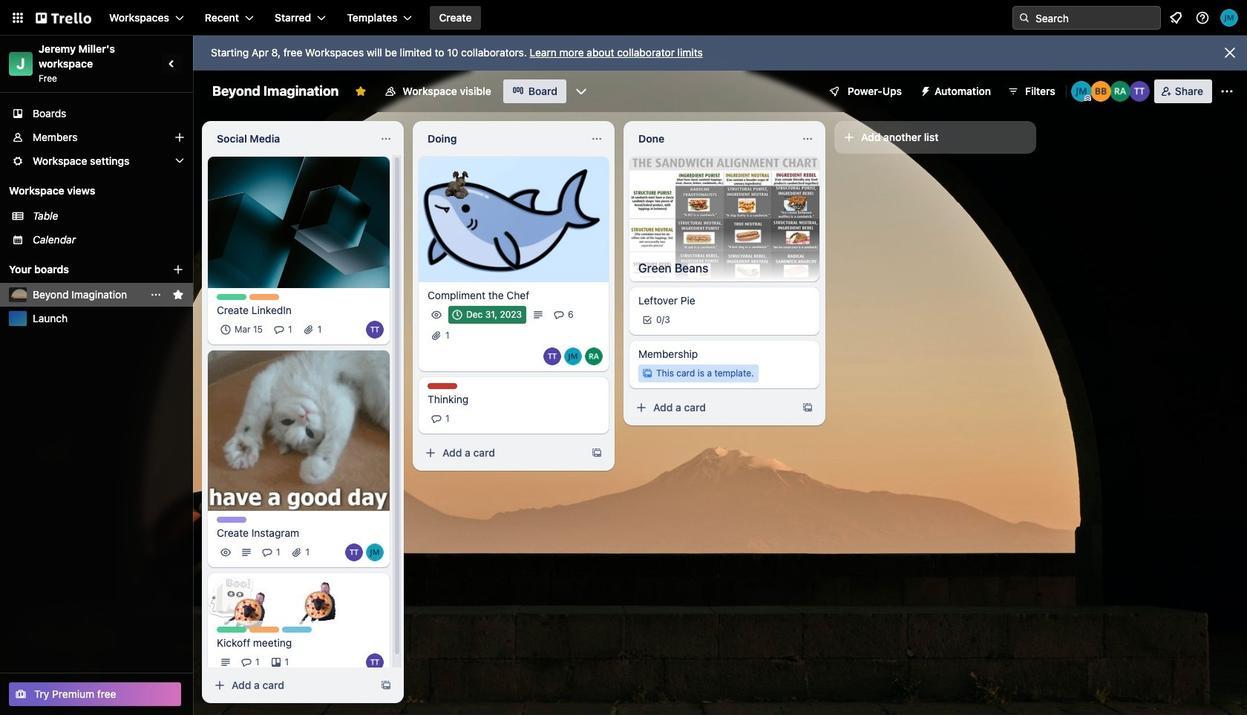 Task type: locate. For each thing, give the bounding box(es) containing it.
customize views image
[[574, 84, 589, 99]]

terry turtle (terryturtle) image
[[366, 321, 384, 338], [345, 544, 363, 562]]

1 color: orange, title: none image from the top
[[250, 294, 279, 300]]

color: sky, title: "sparkling" element
[[282, 627, 312, 633]]

0 vertical spatial ruby anderson (rubyanderson7) image
[[1110, 81, 1131, 102]]

0 vertical spatial create from template… image
[[591, 447, 603, 459]]

star or unstar board image
[[355, 85, 367, 97]]

board actions menu image
[[150, 289, 162, 301]]

1 vertical spatial terry turtle (terryturtle) image
[[345, 544, 363, 562]]

open information menu image
[[1196, 10, 1211, 25]]

https://media3.giphy.com/media/uzbc1merae75kv3oqd/100w.gif?cid=ad960664cgd8q560jl16i4tqsq6qk30rgh2t6st4j6ihzo35&ep=v1_stickers_search&rid=100w.gif&ct=s image up the color: sky, title: "sparkling" element
[[288, 572, 343, 626]]

pete ghost image
[[207, 573, 254, 621]]

bob builder (bobbuilder40) image
[[1091, 81, 1112, 102]]

show menu image
[[1220, 84, 1235, 99]]

1 vertical spatial terry turtle (terryturtle) image
[[544, 347, 562, 365]]

add board image
[[172, 264, 184, 276]]

your boards with 2 items element
[[9, 261, 150, 279]]

ruby anderson (rubyanderson7) image
[[1110, 81, 1131, 102], [585, 347, 603, 365]]

None checkbox
[[217, 321, 267, 338]]

1 horizontal spatial terry turtle (terryturtle) image
[[366, 321, 384, 338]]

jeremy miller (jeremymiller198) image
[[1221, 9, 1239, 27], [1072, 81, 1092, 102], [565, 347, 582, 365], [366, 544, 384, 562]]

https://media1.giphy.com/media/3ov9jucrjra1ggg9vu/100w.gif?cid=ad960664cgd8q560jl16i4tqsq6qk30rgh2t6st4j6ihzo35&ep=v1_stickers_search&rid=100w.gif&ct=s image
[[437, 156, 486, 205]]

0 vertical spatial terry turtle (terryturtle) image
[[1130, 81, 1150, 102]]

2 color: green, title: none image from the top
[[217, 627, 247, 633]]

color: green, title: none image for first color: orange, title: none image from the bottom
[[217, 627, 247, 633]]

None checkbox
[[449, 306, 527, 324]]

color: green, title: none image right starred icon
[[217, 294, 247, 300]]

None text field
[[208, 127, 374, 151], [419, 127, 585, 151], [208, 127, 374, 151], [419, 127, 585, 151]]

color: orange, title: none image
[[250, 294, 279, 300], [250, 627, 279, 633]]

2 color: orange, title: none image from the top
[[250, 627, 279, 633]]

1 vertical spatial ruby anderson (rubyanderson7) image
[[585, 347, 603, 365]]

https://media3.giphy.com/media/uzbc1merae75kv3oqd/100w.gif?cid=ad960664cgd8q560jl16i4tqsq6qk30rgh2t6st4j6ihzo35&ep=v1_stickers_search&rid=100w.gif&ct=s image left the color: sky, title: "sparkling" element
[[220, 577, 275, 632]]

create from template… image
[[591, 447, 603, 459], [380, 680, 392, 692]]

0 vertical spatial color: orange, title: none image
[[250, 294, 279, 300]]

None text field
[[630, 127, 796, 151]]

color: purple, title: none image
[[217, 517, 247, 523]]

search image
[[1019, 12, 1031, 24]]

color: green, title: none image
[[217, 294, 247, 300], [217, 627, 247, 633]]

0 vertical spatial terry turtle (terryturtle) image
[[366, 321, 384, 338]]

1 color: green, title: none image from the top
[[217, 294, 247, 300]]

1 vertical spatial color: green, title: none image
[[217, 627, 247, 633]]

color: green, title: none image down pete ghost image
[[217, 627, 247, 633]]

1 vertical spatial create from template… image
[[380, 680, 392, 692]]

1 horizontal spatial create from template… image
[[591, 447, 603, 459]]

terry turtle (terryturtle) image
[[1130, 81, 1150, 102], [544, 347, 562, 365], [366, 654, 384, 672]]

https://media3.giphy.com/media/uzbc1merae75kv3oqd/100w.gif?cid=ad960664cgd8q560jl16i4tqsq6qk30rgh2t6st4j6ihzo35&ep=v1_stickers_search&rid=100w.gif&ct=s image
[[288, 572, 343, 626], [220, 577, 275, 632]]

Search field
[[1031, 7, 1161, 29]]

0 horizontal spatial create from template… image
[[380, 680, 392, 692]]

0 horizontal spatial https://media3.giphy.com/media/uzbc1merae75kv3oqd/100w.gif?cid=ad960664cgd8q560jl16i4tqsq6qk30rgh2t6st4j6ihzo35&ep=v1_stickers_search&rid=100w.gif&ct=s image
[[220, 577, 275, 632]]

sm image
[[914, 79, 935, 100]]

0 vertical spatial color: green, title: none image
[[217, 294, 247, 300]]

1 horizontal spatial ruby anderson (rubyanderson7) image
[[1110, 81, 1131, 102]]

0 horizontal spatial terry turtle (terryturtle) image
[[366, 654, 384, 672]]

1 vertical spatial color: orange, title: none image
[[250, 627, 279, 633]]



Task type: vqa. For each thing, say whether or not it's contained in the screenshot.
text box at the right of page
yes



Task type: describe. For each thing, give the bounding box(es) containing it.
0 horizontal spatial ruby anderson (rubyanderson7) image
[[585, 347, 603, 365]]

1 horizontal spatial terry turtle (terryturtle) image
[[544, 347, 562, 365]]

this member is an admin of this board. image
[[1085, 95, 1092, 102]]

2 horizontal spatial terry turtle (terryturtle) image
[[1130, 81, 1150, 102]]

color: bold red, title: "thoughts" element
[[428, 383, 458, 389]]

1 horizontal spatial https://media3.giphy.com/media/uzbc1merae75kv3oqd/100w.gif?cid=ad960664cgd8q560jl16i4tqsq6qk30rgh2t6st4j6ihzo35&ep=v1_stickers_search&rid=100w.gif&ct=s image
[[288, 572, 343, 626]]

back to home image
[[36, 6, 91, 30]]

starred icon image
[[172, 289, 184, 301]]

create from template… image
[[802, 402, 814, 414]]

jeremy miller (jeremymiller198) image inside primary element
[[1221, 9, 1239, 27]]

color: green, title: none image for second color: orange, title: none image from the bottom
[[217, 294, 247, 300]]

workspace navigation collapse icon image
[[162, 53, 183, 74]]

2 vertical spatial terry turtle (terryturtle) image
[[366, 654, 384, 672]]

Board name text field
[[205, 79, 346, 103]]

primary element
[[0, 0, 1248, 36]]

0 notifications image
[[1168, 9, 1185, 27]]

0 horizontal spatial terry turtle (terryturtle) image
[[345, 544, 363, 562]]



